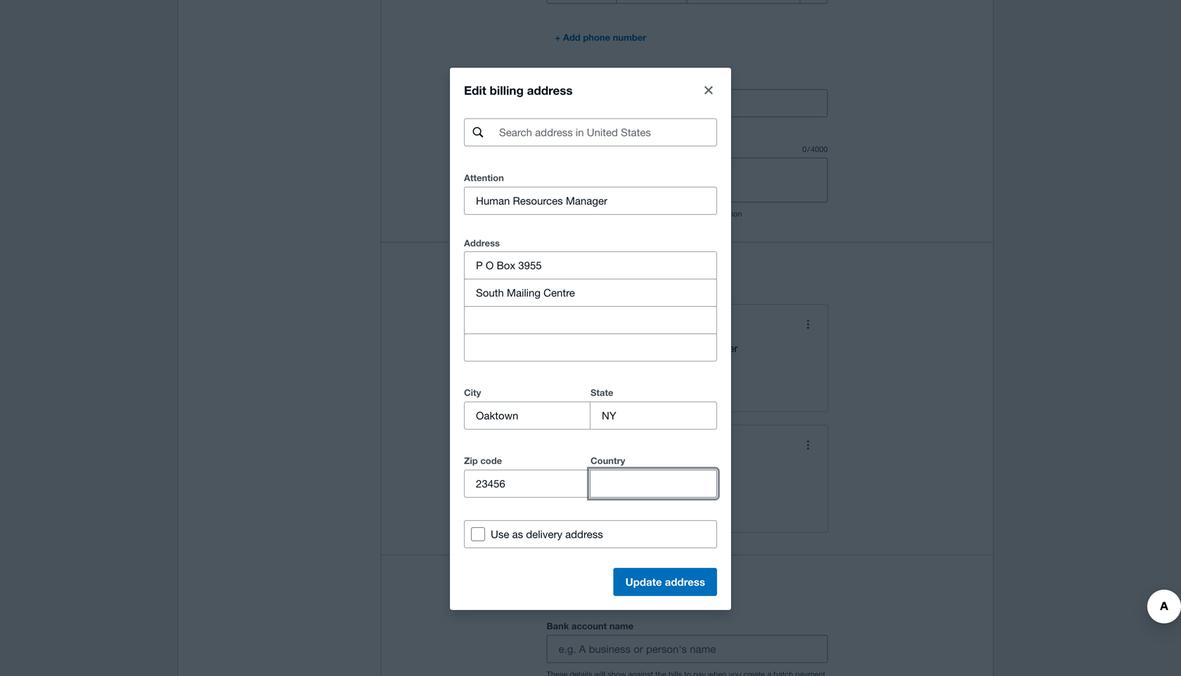 Task type: locate. For each thing, give the bounding box(es) containing it.
notes up attention field
[[547, 144, 572, 154]]

1 vertical spatial notes
[[547, 210, 567, 219]]

p
[[558, 357, 565, 369]]

State field
[[591, 403, 716, 429]]

1 vertical spatial group
[[464, 453, 717, 498]]

Attention field
[[465, 188, 716, 214]]

94111
[[631, 478, 660, 490]]

1 group from the top
[[464, 384, 717, 430]]

1 notes from the top
[[547, 144, 572, 154]]

address down usa
[[565, 528, 603, 541]]

organisation
[[700, 210, 742, 219]]

mailing
[[660, 357, 694, 369]]

23456
[[606, 372, 635, 384]]

francisco,
[[579, 478, 628, 490]]

101
[[558, 463, 575, 476]]

bank account name
[[547, 622, 634, 632]]

fl
[[626, 463, 634, 476]]

0 vertical spatial group
[[464, 384, 717, 430]]

address right billing
[[527, 83, 573, 97]]

viewed
[[611, 210, 636, 219]]

name
[[609, 622, 634, 632]]

2 vertical spatial address
[[665, 576, 705, 589]]

+ add phone number
[[555, 32, 646, 43]]

box
[[579, 357, 597, 369]]

Search address in United States field
[[498, 119, 716, 146]]

Address field
[[465, 252, 716, 279]]

zip code
[[464, 456, 502, 467]]

close button
[[695, 76, 723, 104]]

st,
[[610, 463, 623, 476]]

None field
[[465, 280, 716, 306], [465, 307, 716, 334], [465, 334, 716, 361], [465, 280, 716, 306], [465, 307, 716, 334], [465, 334, 716, 361]]

south
[[630, 357, 657, 369]]

notes left can
[[547, 210, 567, 219]]

2 notes from the top
[[547, 210, 567, 219]]

address right update
[[665, 576, 705, 589]]

2 group from the top
[[464, 453, 717, 498]]

address
[[464, 238, 500, 249]]

country
[[591, 456, 625, 467]]

address
[[527, 83, 573, 97], [565, 528, 603, 541], [665, 576, 705, 589]]

0 vertical spatial address
[[527, 83, 573, 97]]

green
[[578, 463, 607, 476]]

number
[[613, 32, 646, 43]]

close image
[[704, 86, 713, 94]]

use
[[491, 528, 509, 541]]

Country field
[[547, 0, 616, 3], [591, 471, 716, 498]]

4000
[[811, 145, 828, 154]]

/
[[807, 145, 810, 154]]

phone
[[583, 32, 610, 43]]

edit
[[464, 83, 486, 97]]

101 green st, fl 2 san francisco, 94111 ca usa
[[558, 463, 660, 520]]

use as delivery address
[[491, 528, 603, 541]]

+ add phone number button
[[547, 27, 655, 49]]

0 / 4000
[[802, 145, 828, 154]]

ny
[[558, 387, 572, 399]]

website
[[547, 75, 581, 86]]

Bank account name field
[[547, 637, 827, 663]]

1 vertical spatial address
[[565, 528, 603, 541]]

o
[[568, 357, 576, 369]]

3955,
[[600, 357, 627, 369]]

group
[[464, 384, 717, 430], [464, 453, 717, 498]]

edit billing address dialog
[[450, 68, 731, 611]]

your
[[682, 210, 698, 219]]

0 vertical spatial notes
[[547, 144, 572, 154]]

billing
[[490, 83, 524, 97]]

bank
[[547, 622, 569, 632]]

0 vertical spatial country field
[[547, 0, 616, 3]]

oaktown,
[[558, 372, 603, 384]]

notes
[[547, 144, 572, 154], [547, 210, 567, 219]]

addresses
[[547, 267, 607, 281]]

san
[[558, 478, 576, 490]]



Task type: vqa. For each thing, say whether or not it's contained in the screenshot.
Country field
yes



Task type: describe. For each thing, give the bounding box(es) containing it.
2
[[637, 463, 643, 476]]

notes can only be viewed by people in your organisation
[[547, 210, 742, 219]]

City field
[[465, 403, 590, 429]]

in
[[674, 210, 680, 219]]

state
[[591, 388, 613, 398]]

only
[[584, 210, 598, 219]]

centre
[[697, 357, 729, 369]]

update address button
[[613, 569, 717, 597]]

ca
[[558, 493, 572, 505]]

group containing city
[[464, 384, 717, 430]]

group containing zip code
[[464, 453, 717, 498]]

1 vertical spatial country field
[[591, 471, 716, 498]]

manager
[[696, 342, 738, 355]]

delivery
[[526, 528, 562, 541]]

Notes text field
[[547, 159, 827, 202]]

phone number group
[[547, 0, 828, 4]]

people
[[648, 210, 672, 219]]

be
[[600, 210, 609, 219]]

0
[[802, 145, 807, 154]]

financial details
[[547, 580, 639, 594]]

edit billing address
[[464, 83, 573, 97]]

zip
[[464, 456, 478, 467]]

Zip code field
[[465, 471, 590, 498]]

attention: human resources manager p o box 3955, south mailing centre oaktown, 23456 ny
[[558, 342, 738, 399]]

+
[[555, 32, 560, 43]]

account
[[571, 622, 607, 632]]

address group
[[464, 237, 717, 362]]

Number field
[[687, 0, 794, 3]]

details
[[601, 580, 639, 594]]

by
[[638, 210, 646, 219]]

human
[[606, 342, 640, 355]]

Website text field
[[580, 90, 827, 117]]

Area field
[[617, 0, 686, 3]]

address inside button
[[665, 576, 705, 589]]

update
[[625, 576, 662, 589]]

can
[[569, 210, 582, 219]]

add
[[563, 32, 580, 43]]

resources
[[643, 342, 693, 355]]

usa
[[558, 508, 579, 520]]

update address
[[625, 576, 705, 589]]

city
[[464, 388, 481, 398]]

code
[[480, 456, 502, 467]]

notes for notes can only be viewed by people in your organisation
[[547, 210, 567, 219]]

notes for notes
[[547, 144, 572, 154]]

financial
[[547, 580, 598, 594]]

attention
[[464, 172, 504, 183]]

attention:
[[558, 342, 603, 355]]

as
[[512, 528, 523, 541]]



